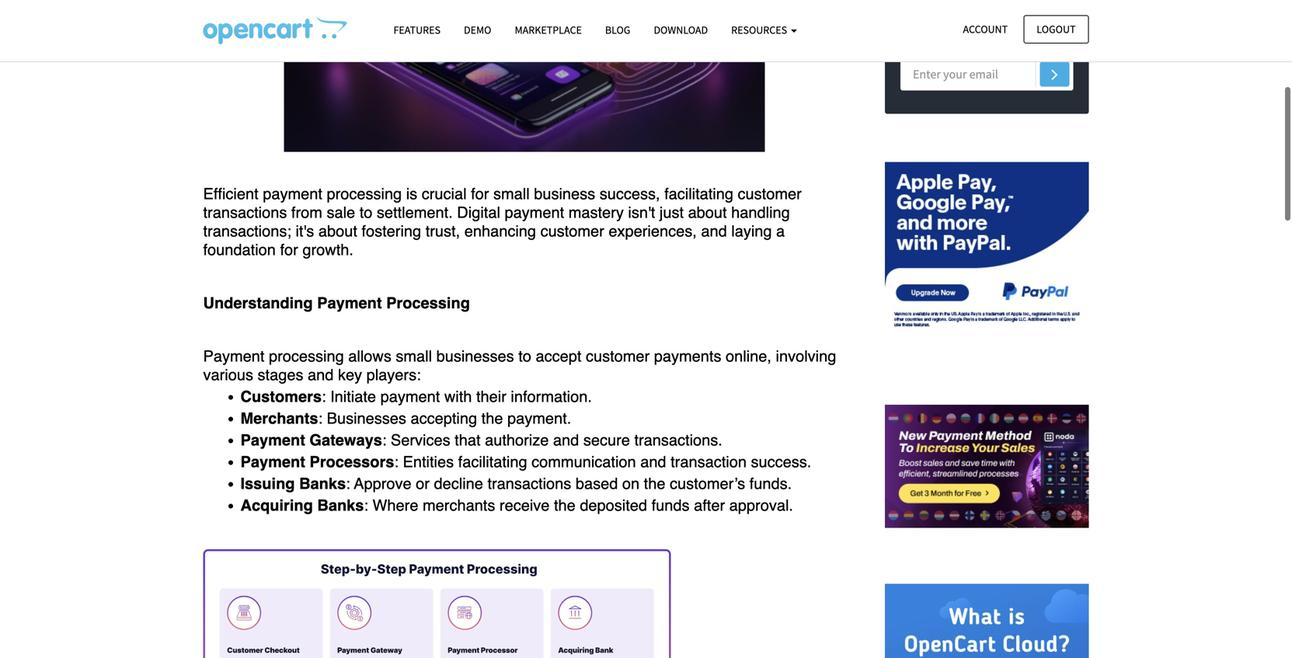 Task type: vqa. For each thing, say whether or not it's contained in the screenshot.
accepting
yes



Task type: describe. For each thing, give the bounding box(es) containing it.
customer's
[[670, 475, 745, 493]]

transactions inside payment processing allows small businesses to accept customer payments online, involving various stages and key players: customers : initiate payment with their information. merchants : businesses accepting the payment. payment gateways : services that authorize and secure transactions. payment processors : entities facilitating communication and transaction success. issuing banks : approve or decline transactions based on the customer's funds. acquiring banks : where merchants receive the deposited funds after approval.
[[488, 475, 571, 493]]

a
[[776, 222, 785, 240]]

involving
[[776, 348, 837, 365]]

opencart
[[969, 24, 1019, 40]]

secure
[[584, 431, 630, 449]]

features link
[[382, 16, 452, 44]]

businesses
[[436, 348, 514, 365]]

enhancing
[[465, 222, 536, 240]]

accepting
[[411, 410, 477, 428]]

1 horizontal spatial about
[[688, 204, 727, 222]]

new
[[997, 4, 1019, 20]]

of
[[984, 4, 995, 20]]

efficient payment processing is crucial for small business success, facilitating customer transactions from sale to settlement. digital payment mastery isn't just about handling transactions; it's about fostering trust, enhancing customer experiences, and laying a foundation for growth.
[[203, 185, 806, 259]]

informed
[[934, 4, 982, 20]]

laying
[[732, 222, 772, 240]]

from
[[291, 204, 322, 222]]

it's
[[296, 222, 314, 240]]

transactions;
[[203, 222, 291, 240]]

to inside payment processing allows small businesses to accept customer payments online, involving various stages and key players: customers : initiate payment with their information. merchants : businesses accepting the payment. payment gateways : services that authorize and secure transactions. payment processors : entities facilitating communication and transaction success. issuing banks : approve or decline transactions based on the customer's funds. acquiring banks : where merchants receive the deposited funds after approval.
[[519, 348, 532, 365]]

experiences,
[[609, 222, 697, 240]]

small inside efficient payment processing is crucial for small business success, facilitating customer transactions from sale to settlement. digital payment mastery isn't just about handling transactions; it's about fostering trust, enhancing customer experiences, and laying a foundation for growth.
[[494, 185, 530, 203]]

transactions.
[[635, 431, 723, 449]]

and up releases at the right of page
[[1052, 0, 1072, 0]]

1 vertical spatial payment
[[505, 204, 564, 222]]

and up communication
[[553, 431, 579, 449]]

1 horizontal spatial the
[[554, 497, 576, 515]]

payment inside payment processing allows small businesses to accept customer payments online, involving various stages and key players: customers : initiate payment with their information. merchants : businesses accepting the payment. payment gateways : services that authorize and secure transactions. payment processors : entities facilitating communication and transaction success. issuing banks : approve or decline transactions based on the customer's funds. acquiring banks : where merchants receive the deposited funds after approval.
[[380, 388, 440, 406]]

stay
[[911, 4, 931, 20]]

subscribe
[[902, 0, 954, 0]]

other
[[938, 24, 966, 40]]

or
[[416, 475, 430, 493]]

is
[[406, 185, 418, 203]]

blog link
[[594, 16, 642, 44]]

authorize
[[485, 431, 549, 449]]

information.
[[511, 388, 592, 406]]

resources
[[731, 23, 790, 37]]

0 vertical spatial banks
[[299, 475, 346, 493]]

payment processing allows small businesses to accept customer payments online, involving various stages and key players: customers : initiate payment with their information. merchants : businesses accepting the payment. payment gateways : services that authorize and secure transactions. payment processors : entities facilitating communication and transaction success. issuing banks : approve or decline transactions based on the customer's funds. acquiring banks : where merchants receive the deposited funds after approval.
[[203, 348, 841, 515]]

payment.
[[508, 410, 571, 428]]

resources link
[[720, 16, 809, 44]]

demo link
[[452, 16, 503, 44]]

handling
[[731, 204, 790, 222]]

receive
[[500, 497, 550, 515]]

download
[[654, 23, 708, 37]]

Enter your email text field
[[901, 58, 1074, 90]]

newsletters
[[990, 0, 1050, 0]]

players:
[[367, 366, 421, 384]]

subscribe to our newsletters and stay informed of new releases and other opencart events.
[[902, 0, 1072, 40]]

issuing
[[241, 475, 295, 493]]

their
[[476, 388, 507, 406]]

that
[[455, 431, 481, 449]]

funds
[[652, 497, 690, 515]]

processing
[[386, 294, 470, 312]]

processing inside payment processing allows small businesses to accept customer payments online, involving various stages and key players: customers : initiate payment with their information. merchants : businesses accepting the payment. payment gateways : services that authorize and secure transactions. payment processors : entities facilitating communication and transaction success. issuing banks : approve or decline transactions based on the customer's funds. acquiring banks : where merchants receive the deposited funds after approval.
[[269, 348, 344, 365]]

processors
[[310, 453, 394, 471]]

customer inside payment processing allows small businesses to accept customer payments online, involving various stages and key players: customers : initiate payment with their information. merchants : businesses accepting the payment. payment gateways : services that authorize and secure transactions. payment processors : entities facilitating communication and transaction success. issuing banks : approve or decline transactions based on the customer's funds. acquiring banks : where merchants receive the deposited funds after approval.
[[586, 348, 650, 365]]

: down approve
[[364, 497, 368, 515]]

digital
[[457, 204, 500, 222]]

businesses
[[327, 410, 406, 428]]

and down "transactions."
[[641, 453, 666, 471]]

events.
[[1021, 24, 1059, 40]]

0 vertical spatial the
[[482, 410, 503, 428]]

initiate
[[330, 388, 376, 406]]

marketplace
[[515, 23, 582, 37]]

sale
[[327, 204, 355, 222]]

demo
[[464, 23, 492, 37]]

small inside payment processing allows small businesses to accept customer payments online, involving various stages and key players: customers : initiate payment with their information. merchants : businesses accepting the payment. payment gateways : services that authorize and secure transactions. payment processors : entities facilitating communication and transaction success. issuing banks : approve or decline transactions based on the customer's funds. acquiring banks : where merchants receive the deposited funds after approval.
[[396, 348, 432, 365]]

approval.
[[730, 497, 793, 515]]

1 vertical spatial for
[[280, 241, 298, 259]]

blog
[[605, 23, 631, 37]]

payment up various
[[203, 348, 265, 365]]

customers
[[241, 388, 322, 406]]

: up gateways in the bottom of the page
[[318, 410, 323, 428]]

efficient
[[203, 185, 259, 203]]

transaction
[[671, 453, 747, 471]]

a diagram of steps to payment processing

description automatically generated image
[[203, 550, 671, 658]]

services
[[391, 431, 450, 449]]

gateways
[[310, 431, 382, 449]]

success.
[[751, 453, 812, 471]]

allows
[[348, 348, 392, 365]]

payment down merchants
[[241, 431, 305, 449]]

settlement.
[[377, 204, 453, 222]]

processing inside efficient payment processing is crucial for small business success, facilitating customer transactions from sale to settlement. digital payment mastery isn't just about handling transactions; it's about fostering trust, enhancing customer experiences, and laying a foundation for growth.
[[327, 185, 402, 203]]

download link
[[642, 16, 720, 44]]

0 vertical spatial customer
[[738, 185, 802, 203]]



Task type: locate. For each thing, give the bounding box(es) containing it.
0 horizontal spatial to
[[360, 204, 373, 222]]

accept
[[536, 348, 582, 365]]

funds.
[[750, 475, 792, 493]]

payment up issuing
[[241, 453, 305, 471]]

1 horizontal spatial facilitating
[[665, 185, 734, 203]]

with
[[444, 388, 472, 406]]

customer
[[738, 185, 802, 203], [541, 222, 605, 240], [586, 348, 650, 365]]

where
[[373, 497, 418, 515]]

various
[[203, 366, 253, 384]]

0 vertical spatial processing
[[327, 185, 402, 203]]

understanding payment processing
[[203, 294, 470, 312]]

merchants
[[423, 497, 495, 515]]

0 horizontal spatial the
[[482, 410, 503, 428]]

the right the receive
[[554, 497, 576, 515]]

0 vertical spatial to
[[956, 0, 967, 0]]

2 vertical spatial the
[[554, 497, 576, 515]]

processing up sale
[[327, 185, 402, 203]]

2 vertical spatial payment
[[380, 388, 440, 406]]

to
[[956, 0, 967, 0], [360, 204, 373, 222], [519, 348, 532, 365]]

facilitating inside efficient payment processing is crucial for small business success, facilitating customer transactions from sale to settlement. digital payment mastery isn't just about handling transactions; it's about fostering trust, enhancing customer experiences, and laying a foundation for growth.
[[665, 185, 734, 203]]

facilitating inside payment processing allows small businesses to accept customer payments online, involving various stages and key players: customers : initiate payment with their information. merchants : businesses accepting the payment. payment gateways : services that authorize and secure transactions. payment processors : entities facilitating communication and transaction success. issuing banks : approve or decline transactions based on the customer's funds. acquiring banks : where merchants receive the deposited funds after approval.
[[458, 453, 527, 471]]

1 horizontal spatial small
[[494, 185, 530, 203]]

: down processors
[[346, 475, 350, 493]]

0 horizontal spatial small
[[396, 348, 432, 365]]

0 vertical spatial transactions
[[203, 204, 287, 222]]

banks
[[299, 475, 346, 493], [317, 497, 364, 515]]

choosing the best payment processor for your small business image
[[203, 16, 347, 44]]

about down sale
[[319, 222, 357, 240]]

growth.
[[303, 241, 354, 259]]

1 vertical spatial banks
[[317, 497, 364, 515]]

2 horizontal spatial the
[[644, 475, 666, 493]]

0 vertical spatial about
[[688, 204, 727, 222]]

for up "digital"
[[471, 185, 489, 203]]

payment down business
[[505, 204, 564, 222]]

1 vertical spatial processing
[[269, 348, 344, 365]]

processing
[[327, 185, 402, 203], [269, 348, 344, 365]]

1 vertical spatial to
[[360, 204, 373, 222]]

small
[[494, 185, 530, 203], [396, 348, 432, 365]]

paypal blog image
[[885, 145, 1089, 349]]

the right the on
[[644, 475, 666, 493]]

facilitating down authorize
[[458, 453, 527, 471]]

2 horizontal spatial payment
[[505, 204, 564, 222]]

0 horizontal spatial facilitating
[[458, 453, 527, 471]]

customer up handling
[[738, 185, 802, 203]]

for down the it's at the top left
[[280, 241, 298, 259]]

understanding
[[203, 294, 313, 312]]

merchants
[[241, 410, 318, 428]]

logout
[[1037, 22, 1076, 36]]

:
[[322, 388, 326, 406], [318, 410, 323, 428], [382, 431, 387, 449], [394, 453, 399, 471], [346, 475, 350, 493], [364, 497, 368, 515]]

customer down mastery
[[541, 222, 605, 240]]

1 vertical spatial transactions
[[488, 475, 571, 493]]

the
[[482, 410, 503, 428], [644, 475, 666, 493], [554, 497, 576, 515]]

our
[[970, 0, 987, 0]]

fostering
[[362, 222, 421, 240]]

opencart cloud image
[[885, 584, 1089, 658]]

1 horizontal spatial to
[[519, 348, 532, 365]]

: left initiate on the bottom left of page
[[322, 388, 326, 406]]

angle right image
[[1052, 65, 1058, 83]]

marketplace link
[[503, 16, 594, 44]]

features
[[394, 23, 441, 37]]

payment
[[263, 185, 322, 203], [505, 204, 564, 222], [380, 388, 440, 406]]

1 vertical spatial small
[[396, 348, 432, 365]]

payment up from
[[263, 185, 322, 203]]

account
[[963, 22, 1008, 36]]

crucial
[[422, 185, 467, 203]]

the down their
[[482, 410, 503, 428]]

and left laying
[[701, 222, 727, 240]]

entities
[[403, 453, 454, 471]]

0 horizontal spatial payment
[[263, 185, 322, 203]]

payment up allows
[[317, 294, 382, 312]]

mastery
[[569, 204, 624, 222]]

and down stay
[[916, 24, 936, 40]]

1 vertical spatial facilitating
[[458, 453, 527, 471]]

1 horizontal spatial transactions
[[488, 475, 571, 493]]

success,
[[600, 185, 660, 203]]

trust,
[[426, 222, 460, 240]]

isn't
[[628, 204, 655, 222]]

: up approve
[[394, 453, 399, 471]]

for
[[471, 185, 489, 203], [280, 241, 298, 259]]

processing up stages
[[269, 348, 344, 365]]

stages
[[258, 366, 303, 384]]

foundation
[[203, 241, 276, 259]]

payment down players:
[[380, 388, 440, 406]]

approve
[[354, 475, 412, 493]]

to inside efficient payment processing is crucial for small business success, facilitating customer transactions from sale to settlement. digital payment mastery isn't just about handling transactions; it's about fostering trust, enhancing customer experiences, and laying a foundation for growth.
[[360, 204, 373, 222]]

0 horizontal spatial about
[[319, 222, 357, 240]]

0 vertical spatial for
[[471, 185, 489, 203]]

and left the key
[[308, 366, 334, 384]]

transactions up the receive
[[488, 475, 571, 493]]

to right sale
[[360, 204, 373, 222]]

0 vertical spatial small
[[494, 185, 530, 203]]

to left accept
[[519, 348, 532, 365]]

and inside efficient payment processing is crucial for small business success, facilitating customer transactions from sale to settlement. digital payment mastery isn't just about handling transactions; it's about fostering trust, enhancing customer experiences, and laying a foundation for growth.
[[701, 222, 727, 240]]

based
[[576, 475, 618, 493]]

online,
[[726, 348, 772, 365]]

2 vertical spatial to
[[519, 348, 532, 365]]

: down businesses
[[382, 431, 387, 449]]

on
[[622, 475, 640, 493]]

0 vertical spatial facilitating
[[665, 185, 734, 203]]

decline
[[434, 475, 483, 493]]

logout link
[[1024, 15, 1089, 43]]

to inside subscribe to our newsletters and stay informed of new releases and other opencart events.
[[956, 0, 967, 0]]

1 vertical spatial about
[[319, 222, 357, 240]]

1 vertical spatial the
[[644, 475, 666, 493]]

transactions inside efficient payment processing is crucial for small business success, facilitating customer transactions from sale to settlement. digital payment mastery isn't just about handling transactions; it's about fostering trust, enhancing customer experiences, and laying a foundation for growth.
[[203, 204, 287, 222]]

just
[[660, 204, 684, 222]]

to up informed
[[956, 0, 967, 0]]

and
[[1052, 0, 1072, 0], [916, 24, 936, 40], [701, 222, 727, 240], [308, 366, 334, 384], [553, 431, 579, 449], [641, 453, 666, 471]]

key
[[338, 366, 362, 384]]

customer right accept
[[586, 348, 650, 365]]

after
[[694, 497, 725, 515]]

acquiring
[[241, 497, 313, 515]]

2 horizontal spatial to
[[956, 0, 967, 0]]

noda image
[[885, 364, 1089, 568]]

facilitating
[[665, 185, 734, 203], [458, 453, 527, 471]]

small up "digital"
[[494, 185, 530, 203]]

business
[[534, 185, 595, 203]]

communication
[[532, 453, 636, 471]]

payments
[[654, 348, 722, 365]]

0 horizontal spatial transactions
[[203, 204, 287, 222]]

1 vertical spatial customer
[[541, 222, 605, 240]]

account link
[[950, 15, 1021, 43]]

0 vertical spatial payment
[[263, 185, 322, 203]]

releases
[[1022, 4, 1064, 20]]

small up players:
[[396, 348, 432, 365]]

about right the "just"
[[688, 204, 727, 222]]

2 vertical spatial customer
[[586, 348, 650, 365]]

1 horizontal spatial payment
[[380, 388, 440, 406]]

1 horizontal spatial for
[[471, 185, 489, 203]]

deposited
[[580, 497, 647, 515]]

facilitating up the "just"
[[665, 185, 734, 203]]

0 horizontal spatial for
[[280, 241, 298, 259]]

payment
[[317, 294, 382, 312], [203, 348, 265, 365], [241, 431, 305, 449], [241, 453, 305, 471]]

transactions up transactions;
[[203, 204, 287, 222]]



